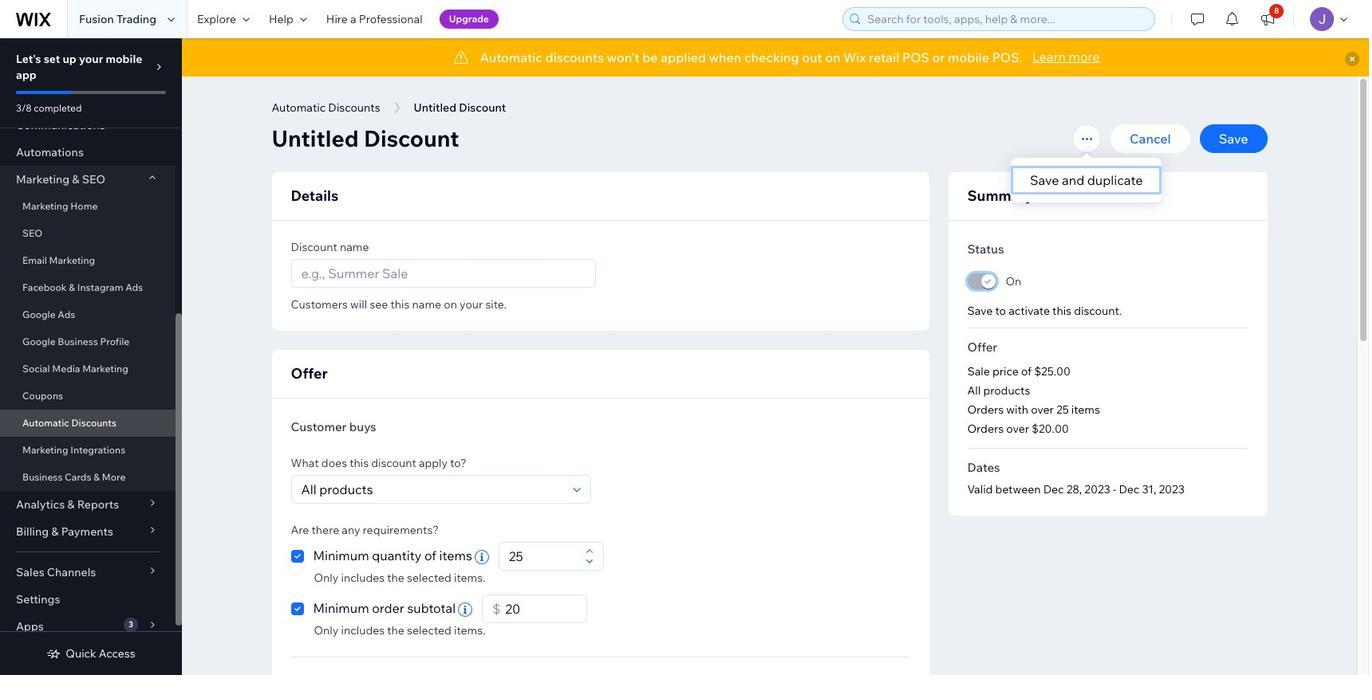 Task type: locate. For each thing, give the bounding box(es) containing it.
summary
[[967, 187, 1034, 205]]

1 vertical spatial items
[[439, 548, 472, 564]]

1 horizontal spatial this
[[391, 298, 410, 312]]

orders up dates
[[967, 422, 1004, 436]]

0 horizontal spatial over
[[1006, 422, 1029, 436]]

media
[[52, 363, 80, 375]]

2 includes from the top
[[341, 624, 385, 638]]

quick access
[[66, 647, 135, 661]]

quantity
[[372, 548, 422, 564]]

home
[[70, 200, 98, 212]]

your left site.
[[460, 298, 483, 312]]

2 items. from the top
[[454, 624, 486, 638]]

dec right -
[[1119, 483, 1140, 497]]

includes for order
[[341, 624, 385, 638]]

this right activate
[[1053, 304, 1072, 318]]

1 vertical spatial google
[[22, 336, 56, 348]]

& right facebook
[[69, 282, 75, 294]]

0 vertical spatial seo
[[82, 172, 105, 187]]

google up 'social'
[[22, 336, 56, 348]]

cards
[[65, 472, 91, 484]]

1 horizontal spatial of
[[1021, 365, 1032, 379]]

1 horizontal spatial 2023
[[1159, 483, 1185, 497]]

0 vertical spatial only includes the selected items.
[[314, 571, 486, 586]]

discount
[[371, 456, 416, 471]]

name down e.g., summer sale field
[[412, 298, 441, 312]]

1 horizontal spatial discounts
[[328, 101, 380, 115]]

minimum
[[313, 548, 369, 564], [313, 601, 369, 617]]

25
[[1056, 403, 1069, 417]]

0 vertical spatial discounts
[[328, 101, 380, 115]]

discounts for the automatic discounts link
[[71, 417, 117, 429]]

seo up email
[[22, 227, 42, 239]]

1 vertical spatial automatic
[[272, 101, 326, 115]]

marketing down marketing & seo
[[22, 200, 68, 212]]

1 vertical spatial minimum
[[313, 601, 369, 617]]

2 horizontal spatial automatic
[[480, 49, 543, 65]]

1 the from the top
[[387, 571, 404, 586]]

0 horizontal spatial your
[[79, 52, 103, 66]]

0 vertical spatial items.
[[454, 571, 486, 586]]

0 vertical spatial automatic
[[480, 49, 543, 65]]

2 only includes the selected items. from the top
[[314, 624, 486, 638]]

the
[[387, 571, 404, 586], [387, 624, 404, 638]]

the for order
[[387, 624, 404, 638]]

only includes the selected items. down order at left bottom
[[314, 624, 486, 638]]

marketing inside popup button
[[16, 172, 70, 187]]

selected up subtotal
[[407, 571, 452, 586]]

Select field
[[296, 476, 568, 503]]

seo
[[82, 172, 105, 187], [22, 227, 42, 239]]

orders down all
[[967, 403, 1004, 417]]

alert containing learn more
[[182, 38, 1369, 77]]

0 vertical spatial selected
[[407, 571, 452, 586]]

seo down automations link
[[82, 172, 105, 187]]

this
[[391, 298, 410, 312], [1053, 304, 1072, 318], [350, 456, 369, 471]]

save for save
[[1219, 131, 1248, 147]]

sidebar element
[[0, 0, 182, 676]]

items right 25
[[1071, 403, 1100, 417]]

items up subtotal
[[439, 548, 472, 564]]

offer up the sale
[[967, 340, 998, 355]]

0 horizontal spatial seo
[[22, 227, 42, 239]]

marketing integrations link
[[0, 437, 176, 464]]

only includes the selected items. for quantity
[[314, 571, 486, 586]]

1 horizontal spatial name
[[412, 298, 441, 312]]

1 vertical spatial discounts
[[71, 417, 117, 429]]

1 vertical spatial seo
[[22, 227, 42, 239]]

discounts inside automatic discounts 'button'
[[328, 101, 380, 115]]

1 horizontal spatial automatic
[[272, 101, 326, 115]]

ads up the google business profile
[[58, 309, 75, 321]]

items. for minimum order subtotal
[[454, 624, 486, 638]]

2 horizontal spatial save
[[1219, 131, 1248, 147]]

0 vertical spatial minimum
[[313, 548, 369, 564]]

1 vertical spatial the
[[387, 624, 404, 638]]

your
[[79, 52, 103, 66], [460, 298, 483, 312]]

selected down subtotal
[[407, 624, 452, 638]]

selected for of
[[407, 571, 452, 586]]

automatic discounts
[[272, 101, 380, 115], [22, 417, 117, 429]]

$20.00
[[1032, 422, 1069, 436]]

0 vertical spatial of
[[1021, 365, 1032, 379]]

1 google from the top
[[22, 309, 56, 321]]

0 horizontal spatial of
[[425, 548, 436, 564]]

2 google from the top
[[22, 336, 56, 348]]

1 vertical spatial your
[[460, 298, 483, 312]]

untitled inside button
[[414, 101, 456, 115]]

0 horizontal spatial 2023
[[1085, 483, 1110, 497]]

0 vertical spatial google
[[22, 309, 56, 321]]

google business profile link
[[0, 329, 176, 356]]

& inside billing & payments popup button
[[51, 525, 59, 539]]

includes
[[341, 571, 385, 586], [341, 624, 385, 638]]

marketing up facebook & instagram ads on the left top of the page
[[49, 255, 95, 267]]

items. up subtotal
[[454, 571, 486, 586]]

will
[[350, 298, 367, 312]]

with
[[1006, 403, 1029, 417]]

2023 left -
[[1085, 483, 1110, 497]]

untitled discount button
[[406, 96, 514, 120]]

1 vertical spatial only
[[314, 624, 339, 638]]

& up home
[[72, 172, 79, 187]]

minimum left order at left bottom
[[313, 601, 369, 617]]

0 vertical spatial save
[[1219, 131, 1248, 147]]

marketing & seo button
[[0, 166, 176, 193]]

save for save to activate this discount.
[[967, 304, 993, 318]]

items. for minimum quantity of items
[[454, 571, 486, 586]]

& left reports
[[67, 498, 75, 512]]

& inside facebook & instagram ads link
[[69, 282, 75, 294]]

only includes the selected items. for order
[[314, 624, 486, 638]]

1 horizontal spatial items
[[1071, 403, 1100, 417]]

of inside checkbox
[[425, 548, 436, 564]]

0 vertical spatial untitled discount
[[414, 101, 506, 115]]

2 2023 from the left
[[1159, 483, 1185, 497]]

the down quantity
[[387, 571, 404, 586]]

what does this discount apply to?
[[291, 456, 467, 471]]

0 horizontal spatial save
[[967, 304, 993, 318]]

1 vertical spatial save
[[1030, 172, 1059, 188]]

1 horizontal spatial mobile
[[948, 49, 989, 65]]

app
[[16, 68, 37, 82]]

applied
[[661, 49, 706, 65]]

name up will
[[340, 240, 369, 255]]

2 horizontal spatial this
[[1053, 304, 1072, 318]]

mobile down fusion trading
[[106, 52, 142, 66]]

automatic discounts button
[[264, 96, 388, 120]]

offer up customer
[[291, 365, 328, 383]]

dec
[[1043, 483, 1064, 497], [1119, 483, 1140, 497]]

over down with
[[1006, 422, 1029, 436]]

what
[[291, 456, 319, 471]]

learn
[[1032, 49, 1066, 65]]

seo link
[[0, 220, 176, 247]]

of right quantity
[[425, 548, 436, 564]]

only includes the selected items. down quantity
[[314, 571, 486, 586]]

1 vertical spatial untitled discount
[[272, 124, 459, 152]]

1 minimum from the top
[[313, 548, 369, 564]]

1 vertical spatial name
[[412, 298, 441, 312]]

this for see
[[391, 298, 410, 312]]

won't
[[607, 49, 640, 65]]

0 vertical spatial only
[[314, 571, 339, 586]]

$25.00
[[1034, 365, 1071, 379]]

1 only from the top
[[314, 571, 339, 586]]

analytics
[[16, 498, 65, 512]]

automatic inside automatic discounts 'button'
[[272, 101, 326, 115]]

& right billing
[[51, 525, 59, 539]]

1 vertical spatial items.
[[454, 624, 486, 638]]

includes up the minimum order subtotal checkbox
[[341, 571, 385, 586]]

0 horizontal spatial ads
[[58, 309, 75, 321]]

this right see
[[391, 298, 410, 312]]

analytics & reports button
[[0, 492, 176, 519]]

marketing up business cards & more
[[22, 444, 68, 456]]

google ads link
[[0, 302, 176, 329]]

1 horizontal spatial dec
[[1119, 483, 1140, 497]]

this right does
[[350, 456, 369, 471]]

discounts inside the automatic discounts link
[[71, 417, 117, 429]]

minimum order subtotal
[[313, 601, 456, 617]]

only for minimum quantity of items
[[314, 571, 339, 586]]

marketing down the automations
[[16, 172, 70, 187]]

marketing integrations
[[22, 444, 125, 456]]

marketing home
[[22, 200, 98, 212]]

1 vertical spatial offer
[[291, 365, 328, 383]]

save and duplicate button
[[1011, 166, 1162, 195]]

0 vertical spatial ads
[[125, 282, 143, 294]]

automatic discounts for automatic discounts 'button'
[[272, 101, 380, 115]]

28,
[[1067, 483, 1082, 497]]

does
[[321, 456, 347, 471]]

save inside button
[[1219, 131, 1248, 147]]

minimum down 'any'
[[313, 548, 369, 564]]

2 minimum from the top
[[313, 601, 369, 617]]

of
[[1021, 365, 1032, 379], [425, 548, 436, 564]]

business up social media marketing
[[58, 336, 98, 348]]

0 vertical spatial over
[[1031, 403, 1054, 417]]

email marketing
[[22, 255, 95, 267]]

1 vertical spatial on
[[444, 298, 457, 312]]

1 selected from the top
[[407, 571, 452, 586]]

of inside "sale price of $25.00 all products orders with over 25 items orders over $20.00"
[[1021, 365, 1032, 379]]

2 selected from the top
[[407, 624, 452, 638]]

1 vertical spatial of
[[425, 548, 436, 564]]

2 orders from the top
[[967, 422, 1004, 436]]

& for instagram
[[69, 282, 75, 294]]

let's set up your mobile app
[[16, 52, 142, 82]]

1 includes from the top
[[341, 571, 385, 586]]

0 horizontal spatial untitled
[[272, 124, 359, 152]]

over left 25
[[1031, 403, 1054, 417]]

2 vertical spatial automatic
[[22, 417, 69, 429]]

1 only includes the selected items. from the top
[[314, 571, 486, 586]]

0 vertical spatial orders
[[967, 403, 1004, 417]]

your right up
[[79, 52, 103, 66]]

& for reports
[[67, 498, 75, 512]]

upgrade button
[[439, 10, 499, 29]]

0 text field
[[504, 543, 581, 571], [501, 596, 582, 623]]

social media marketing
[[22, 363, 128, 375]]

1 horizontal spatial on
[[825, 49, 841, 65]]

2 vertical spatial save
[[967, 304, 993, 318]]

on right out at right
[[825, 49, 841, 65]]

0 horizontal spatial offer
[[291, 365, 328, 383]]

quick
[[66, 647, 96, 661]]

1 vertical spatial orders
[[967, 422, 1004, 436]]

duplicate
[[1087, 172, 1143, 188]]

automations
[[16, 145, 84, 160]]

untitled discount inside button
[[414, 101, 506, 115]]

2 vertical spatial discount
[[291, 240, 337, 255]]

1 vertical spatial over
[[1006, 422, 1029, 436]]

dec left 28,
[[1043, 483, 1064, 497]]

0 vertical spatial includes
[[341, 571, 385, 586]]

0 horizontal spatial automatic discounts
[[22, 417, 117, 429]]

items inside "sale price of $25.00 all products orders with over 25 items orders over $20.00"
[[1071, 403, 1100, 417]]

2023 right "31,"
[[1159, 483, 1185, 497]]

1 vertical spatial selected
[[407, 624, 452, 638]]

3
[[128, 620, 133, 630]]

1 horizontal spatial automatic discounts
[[272, 101, 380, 115]]

1 vertical spatial only includes the selected items.
[[314, 624, 486, 638]]

1 horizontal spatial untitled
[[414, 101, 456, 115]]

Minimum order subtotal checkbox
[[291, 595, 475, 624]]

google business profile
[[22, 336, 130, 348]]

to?
[[450, 456, 467, 471]]

1 vertical spatial discount
[[364, 124, 459, 152]]

any
[[342, 523, 360, 538]]

0 vertical spatial the
[[387, 571, 404, 586]]

analytics & reports
[[16, 498, 119, 512]]

0 vertical spatial discount
[[459, 101, 506, 115]]

1 horizontal spatial offer
[[967, 340, 998, 355]]

are there any requirements?
[[291, 523, 439, 538]]

fusion
[[79, 12, 114, 26]]

& for payments
[[51, 525, 59, 539]]

0 vertical spatial your
[[79, 52, 103, 66]]

0 vertical spatial untitled
[[414, 101, 456, 115]]

billing
[[16, 525, 49, 539]]

0 vertical spatial automatic discounts
[[272, 101, 380, 115]]

0 vertical spatial items
[[1071, 403, 1100, 417]]

name
[[340, 240, 369, 255], [412, 298, 441, 312]]

minimum for minimum quantity of items
[[313, 548, 369, 564]]

only down 'minimum order subtotal'
[[314, 624, 339, 638]]

cancel
[[1130, 131, 1171, 147]]

ads
[[125, 282, 143, 294], [58, 309, 75, 321]]

& left more
[[93, 472, 100, 484]]

1 vertical spatial untitled
[[272, 124, 359, 152]]

alert
[[182, 38, 1369, 77]]

of right price
[[1021, 365, 1032, 379]]

automatic discounts inside 'button'
[[272, 101, 380, 115]]

ads right instagram
[[125, 282, 143, 294]]

only down there on the left of the page
[[314, 571, 339, 586]]

1 horizontal spatial save
[[1030, 172, 1059, 188]]

marketing for integrations
[[22, 444, 68, 456]]

marketing for &
[[16, 172, 70, 187]]

automatic inside sidebar element
[[22, 417, 69, 429]]

31,
[[1142, 483, 1156, 497]]

1 items. from the top
[[454, 571, 486, 586]]

1 vertical spatial automatic discounts
[[22, 417, 117, 429]]

retail
[[869, 49, 899, 65]]

to
[[995, 304, 1006, 318]]

1 horizontal spatial seo
[[82, 172, 105, 187]]

& inside analytics & reports dropdown button
[[67, 498, 75, 512]]

business up analytics
[[22, 472, 63, 484]]

professional
[[359, 12, 423, 26]]

facebook & instagram ads link
[[0, 274, 176, 302]]

discount.
[[1074, 304, 1122, 318]]

items. down subtotal
[[454, 624, 486, 638]]

this for activate
[[1053, 304, 1072, 318]]

includes down 'minimum order subtotal'
[[341, 624, 385, 638]]

mobile right or
[[948, 49, 989, 65]]

offer for sale price of $25.00
[[967, 340, 998, 355]]

trading
[[116, 12, 156, 26]]

on down e.g., summer sale field
[[444, 298, 457, 312]]

business cards & more link
[[0, 464, 176, 492]]

google down facebook
[[22, 309, 56, 321]]

and
[[1062, 172, 1085, 188]]

0 vertical spatial offer
[[967, 340, 998, 355]]

automatic discounts won't be applied when checking out on wix retail pos or mobile pos.
[[480, 49, 1023, 65]]

facebook & instagram ads
[[22, 282, 143, 294]]

& inside the marketing & seo popup button
[[72, 172, 79, 187]]

2 only from the top
[[314, 624, 339, 638]]

details
[[291, 187, 339, 205]]

1 vertical spatial includes
[[341, 624, 385, 638]]

automatic discounts inside sidebar element
[[22, 417, 117, 429]]

1 orders from the top
[[967, 403, 1004, 417]]

2 the from the top
[[387, 624, 404, 638]]

the down order at left bottom
[[387, 624, 404, 638]]

0 horizontal spatial discounts
[[71, 417, 117, 429]]

0 horizontal spatial dec
[[1043, 483, 1064, 497]]

1 dec from the left
[[1043, 483, 1064, 497]]

discount
[[459, 101, 506, 115], [364, 124, 459, 152], [291, 240, 337, 255]]

save inside button
[[1030, 172, 1059, 188]]

payments
[[61, 525, 113, 539]]

0 vertical spatial on
[[825, 49, 841, 65]]

0 horizontal spatial items
[[439, 548, 472, 564]]

upgrade
[[449, 13, 489, 25]]

0 vertical spatial name
[[340, 240, 369, 255]]

automatic discounts for the automatic discounts link
[[22, 417, 117, 429]]

a
[[350, 12, 356, 26]]

0 horizontal spatial mobile
[[106, 52, 142, 66]]

0 horizontal spatial automatic
[[22, 417, 69, 429]]

1 vertical spatial 0 text field
[[501, 596, 582, 623]]



Task type: vqa. For each thing, say whether or not it's contained in the screenshot.
bottom Manage
no



Task type: describe. For each thing, give the bounding box(es) containing it.
items inside checkbox
[[439, 548, 472, 564]]

of for quantity
[[425, 548, 436, 564]]

activate
[[1009, 304, 1050, 318]]

coupons
[[22, 390, 63, 402]]

3/8 completed
[[16, 102, 82, 114]]

more
[[1069, 49, 1100, 65]]

customers will see this name on your site.
[[291, 298, 507, 312]]

-
[[1113, 483, 1117, 497]]

mobile inside alert
[[948, 49, 989, 65]]

1 horizontal spatial over
[[1031, 403, 1054, 417]]

let's
[[16, 52, 41, 66]]

Search for tools, apps, help & more... field
[[863, 8, 1150, 30]]

minimum for minimum order subtotal
[[313, 601, 369, 617]]

instagram
[[77, 282, 123, 294]]

2 dec from the left
[[1119, 483, 1140, 497]]

on
[[1006, 274, 1022, 289]]

coupons link
[[0, 383, 176, 410]]

discount inside untitled discount button
[[459, 101, 506, 115]]

hire
[[326, 12, 348, 26]]

or
[[932, 49, 945, 65]]

status
[[967, 242, 1004, 257]]

google for google business profile
[[22, 336, 56, 348]]

hire a professional
[[326, 12, 423, 26]]

8 button
[[1250, 0, 1285, 38]]

quick access button
[[47, 647, 135, 661]]

customer
[[291, 420, 347, 435]]

your inside let's set up your mobile app
[[79, 52, 103, 66]]

includes for quantity
[[341, 571, 385, 586]]

automatic for automatic discounts 'button'
[[272, 101, 326, 115]]

apply
[[419, 456, 448, 471]]

pos.
[[992, 49, 1023, 65]]

offer for customer buys
[[291, 365, 328, 383]]

between
[[995, 483, 1041, 497]]

the for quantity
[[387, 571, 404, 586]]

cancel button
[[1111, 124, 1190, 153]]

wix
[[843, 49, 866, 65]]

see
[[370, 298, 388, 312]]

google ads
[[22, 309, 75, 321]]

automatic for the automatic discounts link
[[22, 417, 69, 429]]

checking
[[744, 49, 799, 65]]

google for google ads
[[22, 309, 56, 321]]

Minimum quantity of items checkbox
[[291, 543, 491, 571]]

8
[[1274, 6, 1279, 16]]

more
[[102, 472, 126, 484]]

completed
[[34, 102, 82, 114]]

be
[[642, 49, 658, 65]]

billing & payments button
[[0, 519, 176, 546]]

selected for subtotal
[[407, 624, 452, 638]]

reports
[[77, 498, 119, 512]]

0 horizontal spatial this
[[350, 456, 369, 471]]

marketing down profile
[[82, 363, 128, 375]]

subtotal
[[407, 601, 456, 617]]

save button
[[1200, 124, 1268, 153]]

only for minimum order subtotal
[[314, 624, 339, 638]]

facebook
[[22, 282, 67, 294]]

help button
[[259, 0, 317, 38]]

sales channels
[[16, 566, 96, 580]]

set
[[44, 52, 60, 66]]

are
[[291, 523, 309, 538]]

discounts
[[545, 49, 604, 65]]

customers
[[291, 298, 348, 312]]

minimum quantity of items
[[313, 548, 472, 564]]

$
[[492, 602, 501, 618]]

learn more link
[[1032, 47, 1100, 66]]

communications button
[[0, 112, 176, 139]]

settings link
[[0, 586, 176, 614]]

of for price
[[1021, 365, 1032, 379]]

requirements?
[[363, 523, 439, 538]]

email
[[22, 255, 47, 267]]

learn more
[[1032, 49, 1100, 65]]

up
[[63, 52, 76, 66]]

0 vertical spatial 0 text field
[[504, 543, 581, 571]]

products
[[983, 384, 1030, 398]]

save for save and duplicate
[[1030, 172, 1059, 188]]

seo inside the marketing & seo popup button
[[82, 172, 105, 187]]

settings
[[16, 593, 60, 607]]

social
[[22, 363, 50, 375]]

order
[[372, 601, 404, 617]]

automatic inside alert
[[480, 49, 543, 65]]

& for seo
[[72, 172, 79, 187]]

customer buys
[[291, 420, 376, 435]]

marketing for home
[[22, 200, 68, 212]]

1 vertical spatial business
[[22, 472, 63, 484]]

sales channels button
[[0, 559, 176, 586]]

billing & payments
[[16, 525, 113, 539]]

mobile inside let's set up your mobile app
[[106, 52, 142, 66]]

seo inside seo link
[[22, 227, 42, 239]]

valid
[[967, 483, 993, 497]]

social media marketing link
[[0, 356, 176, 383]]

0 vertical spatial business
[[58, 336, 98, 348]]

marketing & seo
[[16, 172, 105, 187]]

discount name
[[291, 240, 369, 255]]

fusion trading
[[79, 12, 156, 26]]

automations link
[[0, 139, 176, 166]]

when
[[709, 49, 742, 65]]

1 horizontal spatial your
[[460, 298, 483, 312]]

0 horizontal spatial name
[[340, 240, 369, 255]]

marketing home link
[[0, 193, 176, 220]]

profile
[[100, 336, 130, 348]]

discounts for automatic discounts 'button'
[[328, 101, 380, 115]]

all
[[967, 384, 981, 398]]

apps
[[16, 620, 44, 634]]

& inside business cards & more link
[[93, 472, 100, 484]]

buys
[[349, 420, 376, 435]]

communications
[[16, 118, 105, 132]]

1 vertical spatial ads
[[58, 309, 75, 321]]

dates valid between dec 28, 2023 - dec 31, 2023
[[967, 460, 1185, 497]]

help
[[269, 12, 294, 26]]

1 2023 from the left
[[1085, 483, 1110, 497]]

sales
[[16, 566, 44, 580]]

explore
[[197, 12, 236, 26]]

0 horizontal spatial on
[[444, 298, 457, 312]]

1 horizontal spatial ads
[[125, 282, 143, 294]]

e.g., Summer Sale field
[[296, 260, 590, 287]]



